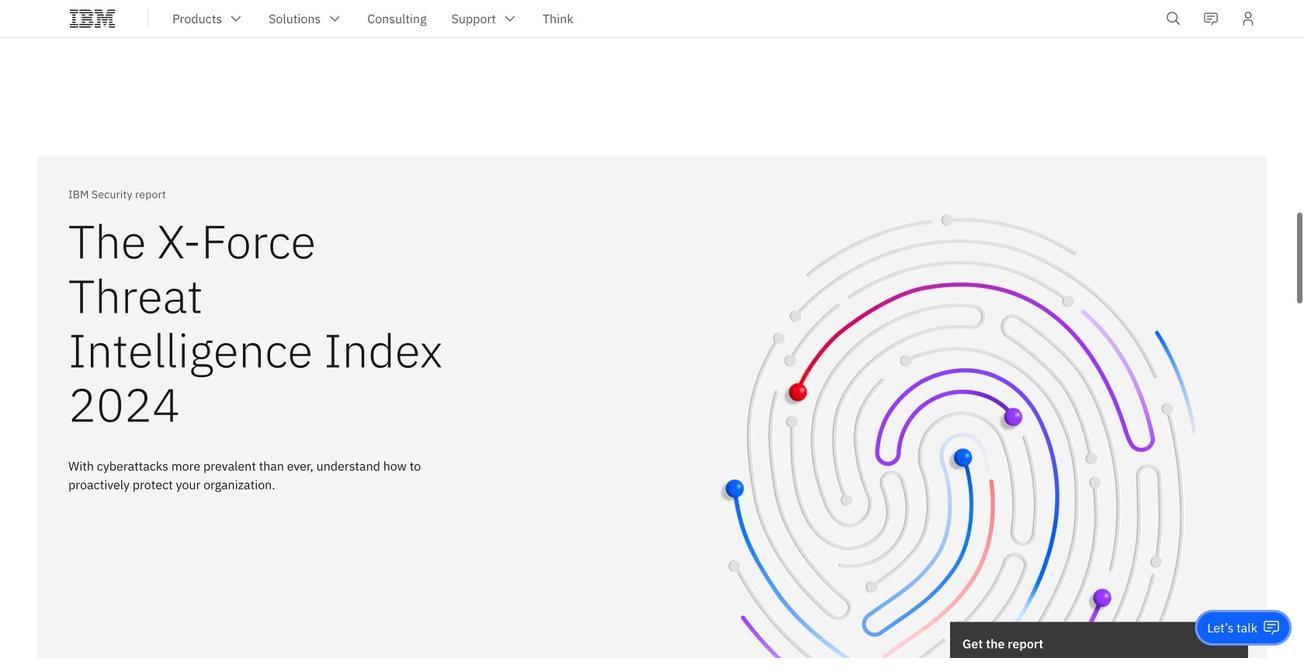 Task type: locate. For each thing, give the bounding box(es) containing it.
let's talk element
[[1208, 620, 1258, 637]]



